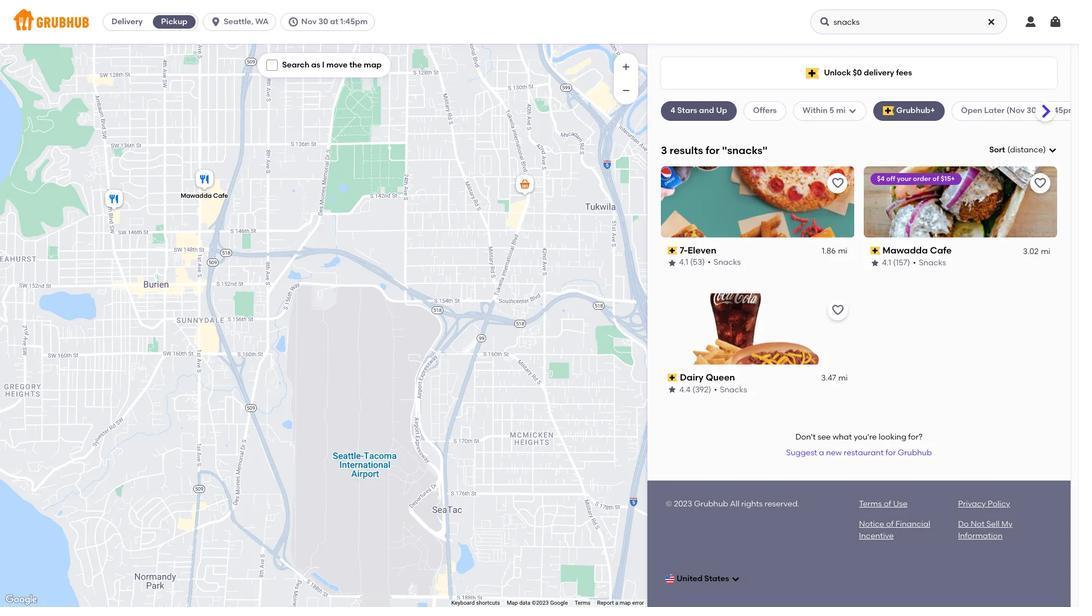 Task type: describe. For each thing, give the bounding box(es) containing it.
google image
[[3, 593, 40, 607]]

offers
[[754, 106, 777, 115]]

svg image inside seattle, wa button
[[210, 16, 222, 28]]

5
[[830, 106, 835, 115]]

as
[[311, 60, 320, 70]]

©2023
[[532, 600, 549, 606]]

1:45pm
[[340, 17, 368, 26]]

off
[[887, 175, 896, 183]]

plus icon image
[[621, 61, 632, 73]]

financial
[[896, 520, 931, 529]]

not
[[971, 520, 985, 529]]

distance
[[1011, 145, 1044, 155]]

$0
[[853, 68, 862, 78]]

and
[[699, 106, 715, 115]]

save this restaurant button for dairy queen
[[828, 300, 848, 320]]

(53)
[[691, 258, 706, 267]]

suggest a new restaurant for grubhub button
[[782, 443, 938, 464]]

you're
[[854, 432, 877, 442]]

mawadda cafe logo image
[[864, 166, 1058, 238]]

subscription pass image for dairy queen
[[668, 374, 678, 382]]

my
[[1002, 520, 1013, 529]]

delivery button
[[104, 13, 151, 31]]

order
[[914, 175, 931, 183]]

terms of use
[[860, 499, 908, 509]]

0 vertical spatial for
[[706, 144, 720, 157]]

$4
[[878, 175, 885, 183]]

report
[[598, 600, 614, 606]]

don't
[[796, 432, 816, 442]]

1 horizontal spatial mawadda cafe
[[883, 245, 952, 256]]

nov
[[301, 17, 317, 26]]

minus icon image
[[621, 85, 632, 96]]

4.4 (392)
[[680, 385, 712, 394]]

save this restaurant image for dairy queen
[[831, 303, 845, 317]]

wa
[[255, 17, 269, 26]]

a for suggest
[[820, 448, 825, 458]]

within 5 mi
[[803, 106, 846, 115]]

4.1 (53)
[[680, 258, 706, 267]]

3.47 mi
[[822, 373, 848, 383]]

privacy policy link
[[959, 499, 1011, 509]]

1 horizontal spatial 30
[[1027, 106, 1037, 115]]

the
[[350, 60, 362, 70]]

rights
[[742, 499, 763, 509]]

mi right the 5
[[837, 106, 846, 115]]

7-eleven logo image
[[661, 166, 855, 238]]

mawadda cafe inside map region
[[181, 192, 228, 199]]

united
[[677, 574, 703, 584]]

svg image inside the nov 30 at 1:45pm button
[[288, 16, 299, 28]]

sort
[[990, 145, 1006, 155]]

notice
[[860, 520, 885, 529]]

open
[[962, 106, 983, 115]]

3
[[661, 144, 668, 157]]

cafe inside map region
[[213, 192, 228, 199]]

a for report
[[616, 600, 619, 606]]

sell
[[987, 520, 1000, 529]]

3.47
[[822, 373, 837, 383]]

error
[[633, 600, 644, 606]]

mi for mawadda cafe
[[1042, 246, 1051, 256]]

what
[[833, 432, 852, 442]]

map data ©2023 google
[[507, 600, 568, 606]]

3 results for "snacks"
[[661, 144, 768, 157]]

30 inside the nov 30 at 1:45pm button
[[319, 17, 328, 26]]

(
[[1008, 145, 1011, 155]]

eleven
[[688, 245, 717, 256]]

svg image inside field
[[1049, 146, 1058, 155]]

queen
[[706, 372, 735, 383]]

• snacks for cafe
[[913, 258, 947, 267]]

4.4
[[680, 385, 691, 394]]

privacy policy
[[959, 499, 1011, 509]]

mawadda inside map region
[[181, 192, 212, 199]]

seattle, wa button
[[203, 13, 281, 31]]

keyboard shortcuts
[[452, 600, 500, 606]]

up
[[717, 106, 728, 115]]

• snacks for queen
[[714, 385, 748, 394]]

subscription pass image for 7-eleven
[[668, 247, 678, 255]]

unlock $0 delivery fees
[[824, 68, 913, 78]]

subscription pass image for mawadda cafe
[[871, 247, 881, 255]]

language select image
[[666, 575, 675, 584]]

snacks for queen
[[720, 385, 748, 394]]

do not sell my information
[[959, 520, 1013, 541]]

dairy queen logo image
[[661, 293, 855, 365]]

terms for terms link
[[575, 600, 591, 606]]

nov 30 at 1:45pm button
[[281, 13, 380, 31]]

7-
[[680, 245, 688, 256]]

later
[[985, 106, 1005, 115]]

delivery
[[864, 68, 895, 78]]

3.02
[[1024, 246, 1039, 256]]

(nov
[[1007, 106, 1025, 115]]

grubhub+
[[897, 106, 936, 115]]

seattle,
[[224, 17, 254, 26]]

"snacks"
[[723, 144, 768, 157]]

map
[[507, 600, 518, 606]]

for inside button
[[886, 448, 896, 458]]

for?
[[909, 432, 923, 442]]

sort ( distance )
[[990, 145, 1047, 155]]

(392)
[[693, 385, 712, 394]]

dairy queen image
[[103, 188, 125, 213]]

4.1 (157)
[[883, 258, 911, 267]]

all
[[730, 499, 740, 509]]

information
[[959, 531, 1003, 541]]

1.86 mi
[[823, 246, 848, 256]]

2023
[[674, 499, 693, 509]]

move
[[327, 60, 348, 70]]

main navigation navigation
[[0, 0, 1080, 44]]

(157)
[[894, 258, 911, 267]]

keyboard
[[452, 600, 475, 606]]



Task type: vqa. For each thing, say whether or not it's contained in the screenshot.
$3.99
no



Task type: locate. For each thing, give the bounding box(es) containing it.
snacks for eleven
[[714, 258, 742, 267]]

0 vertical spatial terms
[[860, 499, 882, 509]]

states
[[705, 574, 730, 584]]

subscription pass image
[[668, 247, 678, 255], [871, 247, 881, 255], [668, 374, 678, 382]]

4.1 left (157)
[[883, 258, 892, 267]]

a right report in the right bottom of the page
[[616, 600, 619, 606]]

map region
[[0, 0, 711, 607]]

save this restaurant button for 7-eleven
[[828, 173, 848, 193]]

0 horizontal spatial •
[[708, 258, 712, 267]]

2 4.1 from the left
[[883, 258, 892, 267]]

grubhub plus flag logo image for grubhub+
[[883, 107, 895, 116]]

• snacks right (157)
[[913, 258, 947, 267]]

notice of financial incentive link
[[860, 520, 931, 541]]

4.1 down "7-"
[[680, 258, 689, 267]]

grubhub plus flag logo image
[[806, 68, 820, 78], [883, 107, 895, 116]]

suggest
[[787, 448, 818, 458]]

0 vertical spatial grubhub plus flag logo image
[[806, 68, 820, 78]]

keyboard shortcuts button
[[452, 600, 500, 607]]

of inside notice of financial incentive
[[887, 520, 894, 529]]

use
[[894, 499, 908, 509]]

1 horizontal spatial 4.1
[[883, 258, 892, 267]]

4
[[671, 106, 676, 115]]

pickup
[[161, 17, 188, 26]]

data
[[520, 600, 531, 606]]

mi for dairy queen
[[839, 373, 848, 383]]

star icon image left 4.1 (53)
[[668, 258, 677, 267]]

mi right 3.02
[[1042, 246, 1051, 256]]

star icon image for dairy queen
[[668, 385, 677, 394]]

seattle, wa
[[224, 17, 269, 26]]

0 horizontal spatial terms
[[575, 600, 591, 606]]

terms up the notice
[[860, 499, 882, 509]]

of for use
[[884, 499, 892, 509]]

• snacks for eleven
[[708, 258, 742, 267]]

notice of financial incentive
[[860, 520, 931, 541]]

• right (53)
[[708, 258, 712, 267]]

1 horizontal spatial grubhub
[[898, 448, 932, 458]]

delivery
[[112, 17, 143, 26]]

within
[[803, 106, 828, 115]]

mi for 7-eleven
[[839, 246, 848, 256]]

for
[[706, 144, 720, 157], [886, 448, 896, 458]]

mawadda
[[181, 192, 212, 199], [883, 245, 928, 256]]

snacks
[[714, 258, 742, 267], [919, 258, 947, 267], [720, 385, 748, 394]]

united states
[[677, 574, 730, 584]]

1 vertical spatial mawadda cafe
[[883, 245, 952, 256]]

at left the 1:45pm)
[[1039, 106, 1047, 115]]

looking
[[879, 432, 907, 442]]

incentive
[[860, 531, 894, 541]]

1 vertical spatial at
[[1039, 106, 1047, 115]]

see
[[818, 432, 831, 442]]

0 vertical spatial at
[[330, 17, 339, 26]]

save this restaurant button
[[828, 173, 848, 193], [1031, 173, 1051, 193], [828, 300, 848, 320]]

star icon image
[[668, 258, 677, 267], [871, 258, 880, 267], [668, 385, 677, 394]]

terms link
[[575, 600, 591, 606]]

1 vertical spatial grubhub plus flag logo image
[[883, 107, 895, 116]]

• right (157)
[[913, 258, 917, 267]]

cafe
[[213, 192, 228, 199], [931, 245, 952, 256]]

for down 'looking' at the bottom right of the page
[[886, 448, 896, 458]]

of left $15+
[[933, 175, 940, 183]]

subscription pass image right 1.86 mi at the top
[[871, 247, 881, 255]]

a inside button
[[820, 448, 825, 458]]

0 horizontal spatial grubhub
[[694, 499, 729, 509]]

0 vertical spatial grubhub
[[898, 448, 932, 458]]

star icon image for mawadda cafe
[[871, 258, 880, 267]]

1 vertical spatial mawadda
[[883, 245, 928, 256]]

grubhub down for?
[[898, 448, 932, 458]]

1 vertical spatial cafe
[[931, 245, 952, 256]]

report a map error link
[[598, 600, 644, 606]]

i
[[322, 60, 325, 70]]

terms for terms of use
[[860, 499, 882, 509]]

1 horizontal spatial map
[[620, 600, 631, 606]]

search as i move the map
[[282, 60, 382, 70]]

1 horizontal spatial terms
[[860, 499, 882, 509]]

do not sell my information link
[[959, 520, 1013, 541]]

restaurant
[[844, 448, 884, 458]]

0 vertical spatial of
[[933, 175, 940, 183]]

pickup button
[[151, 13, 198, 31]]

fees
[[897, 68, 913, 78]]

nov 30 at 1:45pm
[[301, 17, 368, 26]]

of left use
[[884, 499, 892, 509]]

save this restaurant image for 7-eleven
[[831, 176, 845, 190]]

map left error
[[620, 600, 631, 606]]

1 horizontal spatial grubhub plus flag logo image
[[883, 107, 895, 116]]

none field containing sort
[[990, 145, 1058, 156]]

1.86
[[823, 246, 837, 256]]

svg image
[[1025, 15, 1038, 29], [288, 16, 299, 28], [848, 107, 857, 116], [732, 575, 741, 584]]

grubhub plus flag logo image for unlock $0 delivery fees
[[806, 68, 820, 78]]

terms left report in the right bottom of the page
[[575, 600, 591, 606]]

• down queen
[[714, 385, 718, 394]]

of
[[933, 175, 940, 183], [884, 499, 892, 509], [887, 520, 894, 529]]

1 vertical spatial 30
[[1027, 106, 1037, 115]]

4.1 for 7-
[[680, 258, 689, 267]]

2 vertical spatial of
[[887, 520, 894, 529]]

grubhub
[[898, 448, 932, 458], [694, 499, 729, 509]]

4.1 for mawadda
[[883, 258, 892, 267]]

1 4.1 from the left
[[680, 258, 689, 267]]

3.02 mi
[[1024, 246, 1051, 256]]

at inside button
[[330, 17, 339, 26]]

0 horizontal spatial mawadda cafe
[[181, 192, 228, 199]]

mi right 3.47
[[839, 373, 848, 383]]

0 horizontal spatial cafe
[[213, 192, 228, 199]]

0 horizontal spatial a
[[616, 600, 619, 606]]

mi
[[837, 106, 846, 115], [839, 246, 848, 256], [1042, 246, 1051, 256], [839, 373, 848, 383]]

snacks down eleven
[[714, 258, 742, 267]]

0 horizontal spatial 4.1
[[680, 258, 689, 267]]

at
[[330, 17, 339, 26], [1039, 106, 1047, 115]]

grubhub plus flag logo image left unlock
[[806, 68, 820, 78]]

• snacks down eleven
[[708, 258, 742, 267]]

0 vertical spatial mawadda cafe
[[181, 192, 228, 199]]

• for cafe
[[913, 258, 917, 267]]

1 vertical spatial map
[[620, 600, 631, 606]]

of up incentive
[[887, 520, 894, 529]]

your
[[897, 175, 912, 183]]

star icon image left 4.1 (157)
[[871, 258, 880, 267]]

subscription pass image left "7-"
[[668, 247, 678, 255]]

unlock
[[824, 68, 851, 78]]

suggest a new restaurant for grubhub
[[787, 448, 932, 458]]

reserved.
[[765, 499, 800, 509]]

0 vertical spatial a
[[820, 448, 825, 458]]

None field
[[990, 145, 1058, 156]]

a left new
[[820, 448, 825, 458]]

for right results
[[706, 144, 720, 157]]

30 right (nov
[[1027, 106, 1037, 115]]

1 vertical spatial a
[[616, 600, 619, 606]]

snacks down queen
[[720, 385, 748, 394]]

1 vertical spatial for
[[886, 448, 896, 458]]

a
[[820, 448, 825, 458], [616, 600, 619, 606]]

1 vertical spatial of
[[884, 499, 892, 509]]

star icon image left 4.4
[[668, 385, 677, 394]]

• for queen
[[714, 385, 718, 394]]

svg image
[[1049, 15, 1063, 29], [210, 16, 222, 28], [820, 16, 831, 28], [987, 17, 996, 26], [1049, 146, 1058, 155]]

0 vertical spatial cafe
[[213, 192, 228, 199]]

subscription pass image left 'dairy'
[[668, 374, 678, 382]]

0 horizontal spatial map
[[364, 60, 382, 70]]

© 2023 grubhub all rights reserved.
[[666, 499, 800, 509]]

search
[[282, 60, 310, 70]]

snacks for cafe
[[919, 258, 947, 267]]

1 horizontal spatial for
[[886, 448, 896, 458]]

4 stars and up
[[671, 106, 728, 115]]

results
[[670, 144, 703, 157]]

save this restaurant image
[[831, 176, 845, 190], [1034, 176, 1048, 190], [831, 303, 845, 317]]

0 vertical spatial map
[[364, 60, 382, 70]]

1 horizontal spatial mawadda
[[883, 245, 928, 256]]

• for eleven
[[708, 258, 712, 267]]

$4 off your order of $15+
[[878, 175, 956, 183]]

1 horizontal spatial at
[[1039, 106, 1047, 115]]

do
[[959, 520, 969, 529]]

mawadda cafe
[[181, 192, 228, 199], [883, 245, 952, 256]]

0 vertical spatial mawadda
[[181, 192, 212, 199]]

7 eleven image
[[514, 173, 536, 198]]

united states button
[[666, 569, 741, 589]]

shortcuts
[[476, 600, 500, 606]]

0 horizontal spatial 30
[[319, 17, 328, 26]]

2 horizontal spatial •
[[913, 258, 917, 267]]

grubhub inside suggest a new restaurant for grubhub button
[[898, 448, 932, 458]]

report a map error
[[598, 600, 644, 606]]

at left 1:45pm at the left of the page
[[330, 17, 339, 26]]

)
[[1044, 145, 1047, 155]]

1:45pm)
[[1049, 106, 1079, 115]]

dairy
[[680, 372, 704, 383]]

open later (nov 30 at 1:45pm)
[[962, 106, 1079, 115]]

1 vertical spatial grubhub
[[694, 499, 729, 509]]

grubhub left all
[[694, 499, 729, 509]]

Search for food, convenience, alcohol... search field
[[811, 10, 1008, 34]]

svg image inside the united states button
[[732, 575, 741, 584]]

0 horizontal spatial mawadda
[[181, 192, 212, 199]]

30 right the nov
[[319, 17, 328, 26]]

$15+
[[941, 175, 956, 183]]

star icon image for 7-eleven
[[668, 258, 677, 267]]

0 vertical spatial 30
[[319, 17, 328, 26]]

7-eleven
[[680, 245, 717, 256]]

0 horizontal spatial at
[[330, 17, 339, 26]]

mawadda cafe image
[[193, 168, 216, 193]]

1 horizontal spatial a
[[820, 448, 825, 458]]

0 horizontal spatial grubhub plus flag logo image
[[806, 68, 820, 78]]

snacks right (157)
[[919, 258, 947, 267]]

30
[[319, 17, 328, 26], [1027, 106, 1037, 115]]

0 horizontal spatial for
[[706, 144, 720, 157]]

• snacks down queen
[[714, 385, 748, 394]]

new
[[827, 448, 842, 458]]

1 vertical spatial terms
[[575, 600, 591, 606]]

grubhub plus flag logo image left grubhub+
[[883, 107, 895, 116]]

dairy queen
[[680, 372, 735, 383]]

map right the
[[364, 60, 382, 70]]

1 horizontal spatial •
[[714, 385, 718, 394]]

of for financial
[[887, 520, 894, 529]]

terms of use link
[[860, 499, 908, 509]]

mi right "1.86"
[[839, 246, 848, 256]]

terms
[[860, 499, 882, 509], [575, 600, 591, 606]]

1 horizontal spatial cafe
[[931, 245, 952, 256]]



